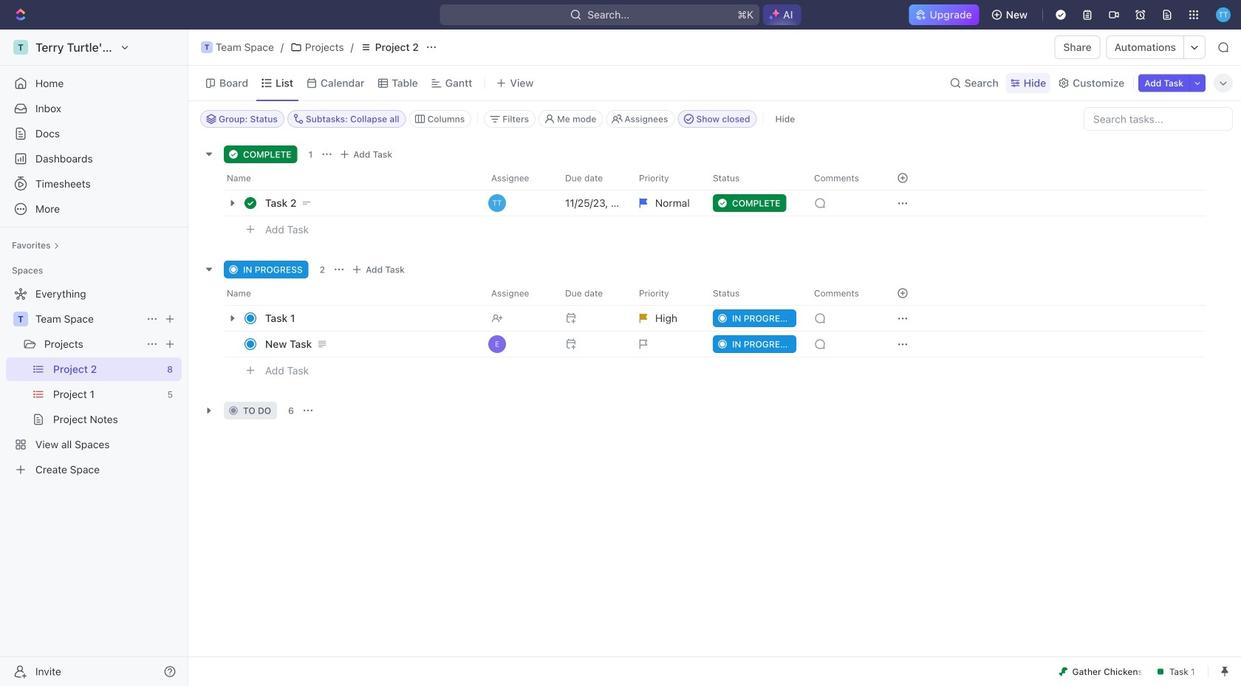 Task type: locate. For each thing, give the bounding box(es) containing it.
terry turtle's workspace, , element
[[13, 40, 28, 55]]

0 horizontal spatial team space, , element
[[13, 312, 28, 327]]

tree
[[6, 282, 182, 482]]

team space, , element
[[201, 41, 213, 53], [13, 312, 28, 327]]

drumstick bite image
[[1059, 667, 1068, 676]]

0 vertical spatial team space, , element
[[201, 41, 213, 53]]

sidebar navigation
[[0, 30, 191, 686]]



Task type: describe. For each thing, give the bounding box(es) containing it.
1 horizontal spatial team space, , element
[[201, 41, 213, 53]]

tree inside sidebar navigation
[[6, 282, 182, 482]]

1 vertical spatial team space, , element
[[13, 312, 28, 327]]

Search tasks... text field
[[1084, 108, 1232, 130]]



Task type: vqa. For each thing, say whether or not it's contained in the screenshot.
top Team Space, , element
yes



